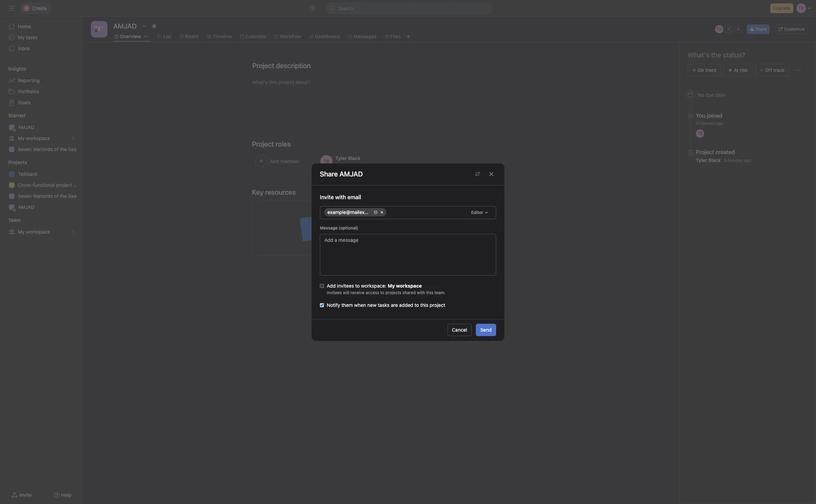 Task type: vqa. For each thing, say whether or not it's contained in the screenshot.
SEA
yes



Task type: describe. For each thing, give the bounding box(es) containing it.
none checkbox inside share amjad "dialog"
[[320, 284, 324, 288]]

sea for my workspace
[[68, 146, 77, 152]]

sea for cross-functional project plan
[[68, 193, 77, 199]]

notify them when new tasks are added to this project
[[327, 302, 446, 308]]

starred button
[[0, 112, 25, 119]]

invite for invite with email
[[320, 194, 334, 200]]

my workspace link inside starred element
[[4, 133, 79, 144]]

messages
[[354, 33, 377, 39]]

cross-functional project plan link
[[4, 180, 83, 191]]

inbox link
[[4, 43, 79, 54]]

access
[[366, 290, 380, 296]]

1 a from the left
[[406, 213, 409, 219]]

functional
[[33, 182, 55, 188]]

off track button
[[756, 64, 790, 77]]

message
[[320, 226, 338, 231]]

you joined 3 minutes ago
[[696, 113, 724, 126]]

share button
[[747, 24, 770, 34]]

tasks inside my tasks link
[[26, 34, 38, 40]]

board image
[[95, 25, 103, 33]]

cancel button
[[448, 324, 472, 337]]

Invite with email text field
[[388, 208, 393, 217]]

create
[[362, 235, 377, 241]]

send button
[[476, 324, 497, 337]]

amjad inside projects element
[[18, 204, 34, 210]]

the status?
[[712, 51, 746, 59]]

timeline
[[213, 33, 232, 39]]

starred
[[8, 113, 25, 119]]

timeline link
[[207, 33, 232, 40]]

ago inside project created tyler black 3 minutes ago
[[745, 158, 752, 163]]

workflow
[[280, 33, 301, 39]]

files link
[[385, 33, 401, 40]]

create project brief button
[[354, 232, 408, 244]]

calendar
[[246, 33, 266, 39]]

minutes inside project created tyler black 3 minutes ago
[[728, 158, 744, 163]]

seven warlords of the sea for functional
[[18, 193, 77, 199]]

workflow link
[[274, 33, 301, 40]]

2 horizontal spatial to
[[415, 302, 419, 308]]

example@mailexmaple.exp row
[[325, 208, 469, 218]]

when
[[354, 302, 366, 308]]

the for functional
[[60, 193, 67, 199]]

teams element
[[0, 214, 83, 239]]

project inside cross-functional project plan 'link'
[[56, 182, 72, 188]]

seven for my
[[18, 146, 32, 152]]

invite with email
[[320, 194, 361, 200]]

Message (optional) text field
[[320, 234, 497, 276]]

list
[[163, 33, 172, 39]]

list link
[[158, 33, 172, 40]]

workspace inside the add invitees to workspace: my workspace invitees will receive access to projects shared with this team.
[[396, 283, 422, 289]]

my inside starred element
[[18, 135, 25, 141]]

my inside the teams element
[[18, 229, 25, 235]]

my tasks
[[18, 34, 38, 40]]

remove from starred image
[[152, 23, 157, 29]]

warlords for functional
[[33, 193, 53, 199]]

project inside align your team around a shared vision with a project brief and supporting resources.
[[354, 221, 369, 226]]

you
[[696, 113, 706, 119]]

around
[[390, 213, 405, 219]]

workspace:
[[361, 283, 387, 289]]

team.
[[435, 290, 446, 296]]

off track
[[766, 67, 785, 73]]

receive
[[351, 290, 365, 296]]

tyler
[[696, 157, 708, 163]]

projects
[[386, 290, 402, 296]]

workspace inside starred element
[[26, 135, 50, 141]]

amjad inside starred element
[[18, 124, 34, 130]]

new
[[368, 302, 377, 308]]

3 inside you joined 3 minutes ago
[[696, 121, 699, 126]]

message (optional)
[[320, 226, 359, 231]]

close this dialog image
[[489, 172, 495, 177]]

0 vertical spatial to
[[356, 283, 360, 289]]

project inside create project brief button
[[379, 235, 395, 241]]

joined
[[707, 113, 723, 119]]

seven warlords of the sea link for functional
[[4, 191, 79, 202]]

seven for cross-
[[18, 193, 32, 199]]

invite button
[[7, 490, 36, 502]]

dashboard
[[315, 33, 340, 39]]

my workspace inside the teams element
[[18, 229, 50, 235]]

upgrade button
[[771, 3, 794, 13]]

reporting link
[[4, 75, 79, 86]]

minutes inside you joined 3 minutes ago
[[700, 121, 716, 126]]

my inside my tasks link
[[18, 34, 25, 40]]

off
[[766, 67, 773, 73]]

plan
[[73, 182, 83, 188]]

project roles
[[252, 140, 291, 148]]

cancel
[[452, 327, 468, 333]]

portfolios
[[18, 89, 39, 94]]

shared inside align your team around a shared vision with a project brief and supporting resources.
[[410, 213, 426, 219]]

black
[[709, 157, 722, 163]]

global element
[[0, 17, 83, 58]]

align
[[354, 213, 365, 219]]

send
[[481, 327, 492, 333]]

with inside the add invitees to workspace: my workspace invitees will receive access to projects shared with this team.
[[417, 290, 425, 296]]

track for off track
[[774, 67, 785, 73]]

share
[[756, 27, 767, 32]]

team
[[377, 213, 388, 219]]

invite for invite
[[19, 493, 32, 499]]

you joined button
[[696, 112, 724, 119]]

of for functional
[[54, 193, 58, 199]]

portfolios link
[[4, 86, 79, 97]]

share amjad
[[320, 170, 363, 178]]

insights
[[8, 66, 26, 72]]

projects button
[[0, 159, 27, 166]]

board
[[185, 33, 199, 39]]

on track
[[698, 67, 717, 73]]

1 vertical spatial this
[[421, 302, 429, 308]]

my tasks link
[[4, 32, 79, 43]]

amjad link inside starred element
[[4, 122, 79, 133]]

and
[[382, 221, 390, 226]]

calendar link
[[240, 33, 266, 40]]

add invitees to workspace: my workspace invitees will receive access to projects shared with this team.
[[327, 283, 446, 296]]

example@mailexmaple.exp
[[328, 209, 388, 215]]

1 vertical spatial tb
[[698, 131, 703, 136]]

Notify them when new tasks are added to this project checkbox
[[320, 303, 324, 308]]

this inside the add invitees to workspace: my workspace invitees will receive access to projects shared with this team.
[[427, 290, 434, 296]]

risk
[[741, 67, 749, 73]]



Task type: locate. For each thing, give the bounding box(es) containing it.
1 amjad link from the top
[[4, 122, 79, 133]]

tasks left are
[[378, 302, 390, 308]]

team
[[8, 217, 21, 223]]

1 seven warlords of the sea link from the top
[[4, 144, 79, 155]]

my down 'team' at the left
[[18, 229, 25, 235]]

0 vertical spatial my workspace
[[18, 135, 50, 141]]

1 of from the top
[[54, 146, 58, 152]]

ago inside you joined 3 minutes ago
[[717, 121, 724, 126]]

1 vertical spatial my workspace link
[[4, 227, 79, 238]]

ago
[[717, 121, 724, 126], [745, 158, 752, 163]]

minutes right black
[[728, 158, 744, 163]]

dashboard link
[[310, 33, 340, 40]]

1 amjad from the top
[[18, 124, 34, 130]]

brief down the your at the top of page
[[371, 221, 381, 226]]

this right added
[[421, 302, 429, 308]]

at risk button
[[725, 64, 753, 77]]

project down align
[[354, 221, 369, 226]]

1 vertical spatial of
[[54, 193, 58, 199]]

project created tyler black 3 minutes ago
[[696, 149, 752, 163]]

0 vertical spatial warlords
[[33, 146, 53, 152]]

on track button
[[688, 64, 722, 77]]

2 seven from the top
[[18, 193, 32, 199]]

warlords for workspace
[[33, 146, 53, 152]]

0 horizontal spatial 3
[[696, 121, 699, 126]]

project permissions image
[[475, 172, 481, 177]]

key resources
[[252, 189, 296, 196]]

your
[[366, 213, 376, 219]]

1 vertical spatial warlords
[[33, 193, 53, 199]]

track right off
[[774, 67, 785, 73]]

1 horizontal spatial with
[[441, 213, 450, 219]]

2 warlords from the top
[[33, 193, 53, 199]]

my up projects
[[388, 283, 395, 289]]

2 sea from the top
[[68, 193, 77, 199]]

will
[[343, 290, 350, 296]]

cross-
[[18, 182, 33, 188]]

invite inside share amjad "dialog"
[[320, 194, 334, 200]]

amjad down "starred"
[[18, 124, 34, 130]]

at
[[735, 67, 739, 73]]

seven inside projects element
[[18, 193, 32, 199]]

projects
[[8, 160, 27, 165]]

2 a from the left
[[452, 213, 454, 219]]

1 vertical spatial sea
[[68, 193, 77, 199]]

of down "cross-functional project plan"
[[54, 193, 58, 199]]

with email
[[335, 194, 361, 200]]

2 track from the left
[[774, 67, 785, 73]]

added
[[400, 302, 414, 308]]

goals
[[18, 100, 31, 105]]

1 vertical spatial seven warlords of the sea
[[18, 193, 77, 199]]

1 vertical spatial minutes
[[728, 158, 744, 163]]

2 vertical spatial to
[[415, 302, 419, 308]]

of inside starred element
[[54, 146, 58, 152]]

with left team.
[[417, 290, 425, 296]]

1 horizontal spatial 3
[[724, 158, 727, 163]]

editor button
[[469, 208, 492, 218]]

seven up projects
[[18, 146, 32, 152]]

1 vertical spatial the
[[60, 193, 67, 199]]

3 inside project created tyler black 3 minutes ago
[[724, 158, 727, 163]]

insights element
[[0, 63, 83, 110]]

shared up resources.
[[410, 213, 426, 219]]

warlords inside starred element
[[33, 146, 53, 152]]

seven inside starred element
[[18, 146, 32, 152]]

track right on
[[706, 67, 717, 73]]

2 vertical spatial workspace
[[396, 283, 422, 289]]

seven
[[18, 146, 32, 152], [18, 193, 32, 199]]

seven warlords of the sea link down functional
[[4, 191, 79, 202]]

1 horizontal spatial tb
[[717, 27, 722, 32]]

1 my workspace from the top
[[18, 135, 50, 141]]

seven warlords of the sea
[[18, 146, 77, 152], [18, 193, 77, 199]]

tyler black link
[[696, 157, 722, 163]]

vision
[[427, 213, 440, 219]]

tb inside button
[[717, 27, 722, 32]]

sea inside projects element
[[68, 193, 77, 199]]

0 vertical spatial tb
[[717, 27, 722, 32]]

my workspace
[[18, 135, 50, 141], [18, 229, 50, 235]]

sea inside starred element
[[68, 146, 77, 152]]

seven warlords of the sea for workspace
[[18, 146, 77, 152]]

seven warlords of the sea link
[[4, 144, 79, 155], [4, 191, 79, 202]]

this
[[427, 290, 434, 296], [421, 302, 429, 308]]

1 vertical spatial ago
[[745, 158, 752, 163]]

tb button
[[716, 25, 724, 33]]

my workspace link down 'team' at the left
[[4, 227, 79, 238]]

0 horizontal spatial brief
[[371, 221, 381, 226]]

with
[[441, 213, 450, 219], [417, 290, 425, 296]]

tasks
[[26, 34, 38, 40], [378, 302, 390, 308]]

to right access
[[381, 290, 385, 296]]

ago down joined
[[717, 121, 724, 126]]

project left plan
[[56, 182, 72, 188]]

workspace inside the teams element
[[26, 229, 50, 235]]

talkback link
[[4, 169, 79, 180]]

0 horizontal spatial to
[[356, 283, 360, 289]]

1 vertical spatial brief
[[396, 235, 407, 241]]

1 vertical spatial amjad link
[[4, 202, 79, 213]]

the up talkback link at the top
[[60, 146, 67, 152]]

2 seven warlords of the sea from the top
[[18, 193, 77, 199]]

0 vertical spatial amjad
[[18, 124, 34, 130]]

0 vertical spatial my workspace link
[[4, 133, 79, 144]]

create project brief
[[362, 235, 407, 241]]

home
[[18, 23, 31, 29]]

(optional)
[[339, 226, 359, 231]]

of for workspace
[[54, 146, 58, 152]]

1 sea from the top
[[68, 146, 77, 152]]

2 amjad link from the top
[[4, 202, 79, 213]]

project inside share amjad "dialog"
[[430, 302, 446, 308]]

hide sidebar image
[[9, 6, 14, 11]]

my workspace link inside the teams element
[[4, 227, 79, 238]]

0 vertical spatial ago
[[717, 121, 724, 126]]

project down team.
[[430, 302, 446, 308]]

overview
[[120, 33, 141, 39]]

project down 'and'
[[379, 235, 395, 241]]

shared up added
[[403, 290, 416, 296]]

0 vertical spatial of
[[54, 146, 58, 152]]

warlords inside projects element
[[33, 193, 53, 199]]

cross-functional project plan
[[18, 182, 83, 188]]

seven warlords of the sea link up talkback link at the top
[[4, 144, 79, 155]]

share amjad dialog
[[312, 164, 505, 341]]

track for on track
[[706, 67, 717, 73]]

3 right black
[[724, 158, 727, 163]]

1 vertical spatial tasks
[[378, 302, 390, 308]]

1 vertical spatial shared
[[403, 290, 416, 296]]

the down "cross-functional project plan"
[[60, 193, 67, 199]]

1 vertical spatial amjad
[[18, 204, 34, 210]]

1 horizontal spatial minutes
[[728, 158, 744, 163]]

1 vertical spatial 3
[[724, 158, 727, 163]]

with inside align your team around a shared vision with a project brief and supporting resources.
[[441, 213, 450, 219]]

seven warlords of the sea down "cross-functional project plan"
[[18, 193, 77, 199]]

my inside the add invitees to workspace: my workspace invitees will receive access to projects shared with this team.
[[388, 283, 395, 289]]

this left team.
[[427, 290, 434, 296]]

0 vertical spatial with
[[441, 213, 450, 219]]

brief down supporting
[[396, 235, 407, 241]]

1 vertical spatial my workspace
[[18, 229, 50, 235]]

track inside on track button
[[706, 67, 717, 73]]

what's
[[688, 51, 710, 59]]

a right vision in the right of the page
[[452, 213, 454, 219]]

0 horizontal spatial ago
[[717, 121, 724, 126]]

track
[[706, 67, 717, 73], [774, 67, 785, 73]]

1 vertical spatial workspace
[[26, 229, 50, 235]]

0 vertical spatial brief
[[371, 221, 381, 226]]

shared
[[410, 213, 426, 219], [403, 290, 416, 296]]

0 vertical spatial this
[[427, 290, 434, 296]]

a up supporting
[[406, 213, 409, 219]]

example@mailexmaple.exp cell
[[325, 208, 388, 217]]

1 vertical spatial invite
[[19, 493, 32, 499]]

Project description title text field
[[248, 59, 313, 73]]

0 vertical spatial invite
[[320, 194, 334, 200]]

track inside off track button
[[774, 67, 785, 73]]

team button
[[0, 217, 21, 224]]

0 horizontal spatial minutes
[[700, 121, 716, 126]]

0 horizontal spatial tasks
[[26, 34, 38, 40]]

0 vertical spatial 3
[[696, 121, 699, 126]]

0 vertical spatial minutes
[[700, 121, 716, 126]]

None text field
[[112, 20, 139, 32]]

0 vertical spatial seven
[[18, 146, 32, 152]]

on
[[698, 67, 705, 73]]

brief inside button
[[396, 235, 407, 241]]

projects element
[[0, 156, 83, 214]]

amjad
[[18, 124, 34, 130], [18, 204, 34, 210]]

invite
[[320, 194, 334, 200], [19, 493, 32, 499]]

the for workspace
[[60, 146, 67, 152]]

ago right black
[[745, 158, 752, 163]]

1 horizontal spatial invite
[[320, 194, 334, 200]]

1 seven from the top
[[18, 146, 32, 152]]

1 vertical spatial seven warlords of the sea link
[[4, 191, 79, 202]]

them
[[342, 302, 353, 308]]

0 horizontal spatial track
[[706, 67, 717, 73]]

0 vertical spatial seven warlords of the sea link
[[4, 144, 79, 155]]

seven warlords of the sea link inside projects element
[[4, 191, 79, 202]]

brief inside align your team around a shared vision with a project brief and supporting resources.
[[371, 221, 381, 226]]

amjad link
[[4, 122, 79, 133], [4, 202, 79, 213]]

warlords
[[33, 146, 53, 152], [33, 193, 53, 199]]

minutes down you joined button at the right top
[[700, 121, 716, 126]]

resources.
[[417, 221, 441, 226]]

the
[[60, 146, 67, 152], [60, 193, 67, 199]]

workspace
[[26, 135, 50, 141], [26, 229, 50, 235], [396, 283, 422, 289]]

insights button
[[0, 65, 26, 72]]

1 vertical spatial to
[[381, 290, 385, 296]]

the inside starred element
[[60, 146, 67, 152]]

1 seven warlords of the sea from the top
[[18, 146, 77, 152]]

0 vertical spatial the
[[60, 146, 67, 152]]

are
[[391, 302, 398, 308]]

to right added
[[415, 302, 419, 308]]

invite inside "button"
[[19, 493, 32, 499]]

2 my workspace from the top
[[18, 229, 50, 235]]

1 horizontal spatial ago
[[745, 158, 752, 163]]

seven warlords of the sea inside projects element
[[18, 193, 77, 199]]

amjad link down the goals link
[[4, 122, 79, 133]]

1 horizontal spatial brief
[[396, 235, 407, 241]]

1 horizontal spatial tasks
[[378, 302, 390, 308]]

my workspace down "starred"
[[18, 135, 50, 141]]

my workspace down 'team' at the left
[[18, 229, 50, 235]]

0 vertical spatial seven warlords of the sea
[[18, 146, 77, 152]]

0 vertical spatial amjad link
[[4, 122, 79, 133]]

warlords down cross-functional project plan 'link'
[[33, 193, 53, 199]]

the inside projects element
[[60, 193, 67, 199]]

seven warlords of the sea up talkback link at the top
[[18, 146, 77, 152]]

2 seven warlords of the sea link from the top
[[4, 191, 79, 202]]

1 horizontal spatial track
[[774, 67, 785, 73]]

overview link
[[114, 33, 141, 40]]

my workspace link
[[4, 133, 79, 144], [4, 227, 79, 238]]

of up talkback link at the top
[[54, 146, 58, 152]]

1 track from the left
[[706, 67, 717, 73]]

add
[[327, 283, 336, 289]]

editor
[[472, 210, 484, 215]]

amjad link up the teams element
[[4, 202, 79, 213]]

1 vertical spatial seven
[[18, 193, 32, 199]]

project created
[[696, 149, 736, 155]]

my up inbox
[[18, 34, 25, 40]]

to up receive
[[356, 283, 360, 289]]

tasks inside share amjad "dialog"
[[378, 302, 390, 308]]

amjad link inside projects element
[[4, 202, 79, 213]]

invitees
[[337, 283, 354, 289]]

goals link
[[4, 97, 79, 108]]

tb up what's the status?
[[717, 27, 722, 32]]

2 the from the top
[[60, 193, 67, 199]]

0 horizontal spatial invite
[[19, 493, 32, 499]]

to
[[356, 283, 360, 289], [381, 290, 385, 296], [415, 302, 419, 308]]

starred element
[[0, 110, 83, 156]]

my down "starred"
[[18, 135, 25, 141]]

of inside projects element
[[54, 193, 58, 199]]

None checkbox
[[320, 284, 324, 288]]

reporting
[[18, 78, 40, 83]]

tb down you joined 3 minutes ago
[[698, 131, 703, 136]]

1 horizontal spatial a
[[452, 213, 454, 219]]

inbox
[[18, 45, 30, 51]]

0 vertical spatial shared
[[410, 213, 426, 219]]

seven warlords of the sea inside starred element
[[18, 146, 77, 152]]

warlords up talkback link at the top
[[33, 146, 53, 152]]

board link
[[180, 33, 199, 40]]

1 horizontal spatial to
[[381, 290, 385, 296]]

seven down "cross-"
[[18, 193, 32, 199]]

0 horizontal spatial tb
[[698, 131, 703, 136]]

with right vision in the right of the page
[[441, 213, 450, 219]]

0 horizontal spatial a
[[406, 213, 409, 219]]

2 my workspace link from the top
[[4, 227, 79, 238]]

2 of from the top
[[54, 193, 58, 199]]

tasks down home
[[26, 34, 38, 40]]

0 vertical spatial sea
[[68, 146, 77, 152]]

0 horizontal spatial with
[[417, 290, 425, 296]]

seven warlords of the sea link for workspace
[[4, 144, 79, 155]]

my workspace link down "starred"
[[4, 133, 79, 144]]

of
[[54, 146, 58, 152], [54, 193, 58, 199]]

1 my workspace link from the top
[[4, 133, 79, 144]]

messages link
[[348, 33, 377, 40]]

invitees
[[327, 290, 342, 296]]

notify
[[327, 302, 340, 308]]

align your team around a shared vision with a project brief and supporting resources.
[[354, 213, 454, 226]]

my workspace inside starred element
[[18, 135, 50, 141]]

home link
[[4, 21, 79, 32]]

1 vertical spatial with
[[417, 290, 425, 296]]

what's the status?
[[688, 51, 746, 59]]

1 warlords from the top
[[33, 146, 53, 152]]

1 the from the top
[[60, 146, 67, 152]]

0 vertical spatial tasks
[[26, 34, 38, 40]]

3 down you
[[696, 121, 699, 126]]

upgrade
[[774, 6, 791, 11]]

amjad up 'team' at the left
[[18, 204, 34, 210]]

shared inside the add invitees to workspace: my workspace invitees will receive access to projects shared with this team.
[[403, 290, 416, 296]]

2 amjad from the top
[[18, 204, 34, 210]]

0 vertical spatial workspace
[[26, 135, 50, 141]]

at risk
[[735, 67, 749, 73]]



